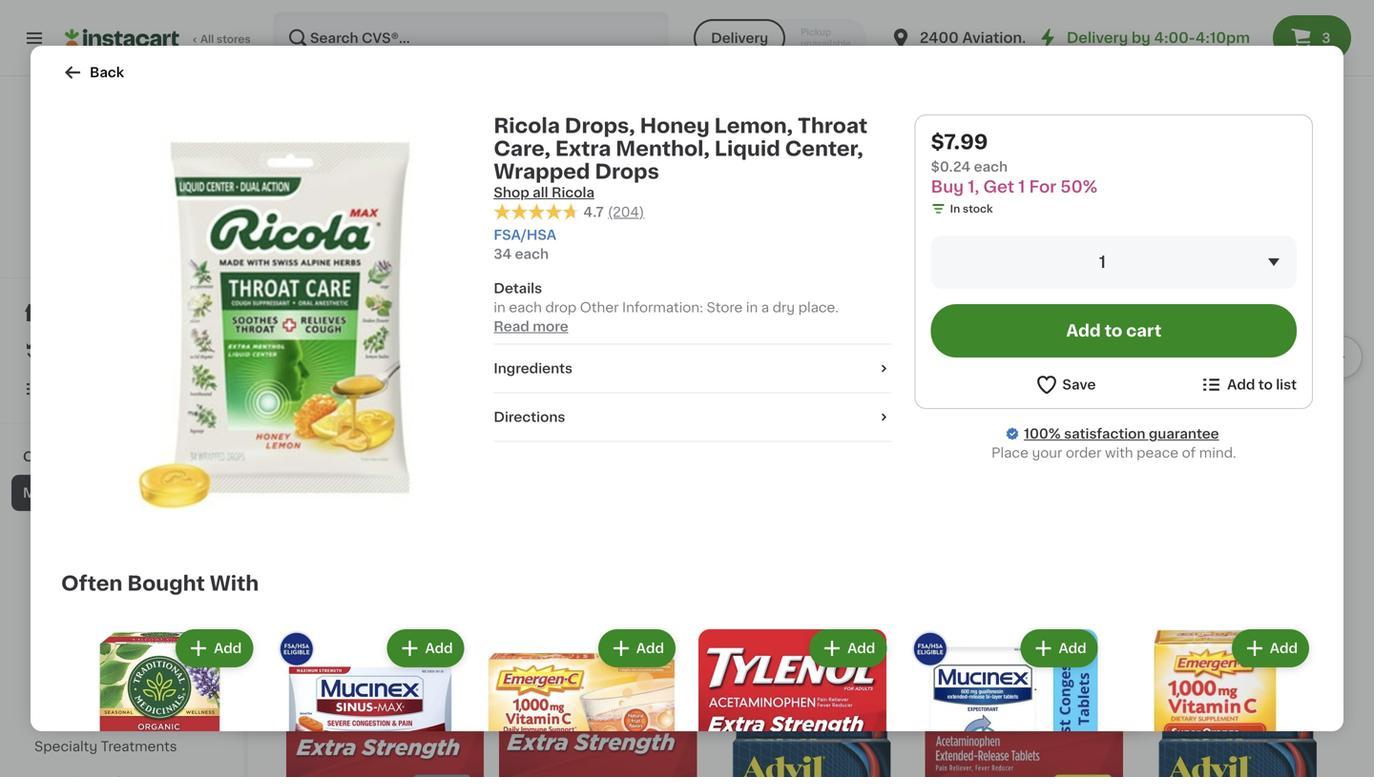 Task type: describe. For each thing, give the bounding box(es) containing it.
cold for cold & allergy essentials
[[23, 451, 56, 464]]

emergen-
[[925, 410, 992, 423]]

see eligible items button for 120 each
[[712, 30, 910, 62]]

caplets,
[[623, 471, 679, 485]]

satisfaction inside button
[[80, 231, 144, 242]]

earn with cvs® extracare®
[[44, 251, 188, 261]]

view
[[1251, 128, 1284, 142]]

black
[[1139, 429, 1175, 443]]

mucinex expectorant 12 hour extended release tablets, 600 mg guaifenesin
[[712, 410, 908, 462]]

specialty treatments link
[[11, 729, 232, 766]]

treatments
[[101, 741, 177, 754]]

earn with cvs® extracare® link
[[44, 248, 200, 263]]

stomach & digestion link
[[11, 584, 232, 620]]

ct for 60 ct
[[943, 32, 954, 43]]

directions
[[494, 411, 566, 424]]

2400
[[920, 31, 959, 45]]

add to cart
[[1067, 323, 1162, 339]]

1 inside field
[[1099, 254, 1106, 271]]

$ for buy 1, get 1 for 50%
[[290, 386, 297, 396]]

ricola drops, honey lemon, throat care, extra menthol, liquid center, wrapped drops shop all ricola
[[494, 116, 868, 199]]

directions button
[[494, 408, 892, 427]]

10
[[1164, 32, 1176, 43]]

2400 aviation dr
[[920, 31, 1044, 45]]

sambucol
[[1139, 410, 1206, 423]]

$18.99
[[557, 391, 602, 404]]

2 horizontal spatial (204)
[[608, 206, 645, 219]]

1 vertical spatial with
[[1105, 447, 1134, 460]]

get inside item carousel region
[[326, 412, 346, 423]]

liquid for 7
[[344, 403, 386, 416]]

delivery button
[[694, 19, 786, 57]]

ricola drops, honey lemon, throat care, extra menthol, liquid center, wrapped drops image
[[76, 130, 471, 524]]

stock
[[963, 204, 993, 214]]

aviation
[[963, 31, 1022, 45]]

x for 30
[[1155, 32, 1162, 43]]

drops, for 7
[[289, 364, 334, 378]]

4.7
[[584, 206, 604, 219]]

& inside sambucol cold & flu relief black elderberry tablets
[[1244, 410, 1255, 423]]

buy inside item carousel region
[[292, 412, 313, 423]]

100% inside "100% satisfaction guarantee" button
[[49, 231, 78, 242]]

$14.79 element
[[1139, 382, 1336, 407]]

place your order with peace of mind.
[[992, 447, 1237, 460]]

1 vertical spatial 100% satisfaction guarantee
[[1024, 428, 1220, 441]]

medicine link
[[11, 475, 232, 512]]

items for 90 x 5 mg
[[620, 40, 659, 53]]

2 vertical spatial relief
[[66, 559, 105, 573]]

back
[[90, 66, 124, 79]]

ingredients
[[494, 362, 573, 376]]

care, inside 'ricola drops, honey lemon, throat care, extra menthol, liquid center, wrapped drops shop all ricola'
[[494, 139, 551, 159]]

cvs®
[[96, 251, 125, 261]]

2400 aviation dr button
[[890, 11, 1044, 65]]

34 each for buy 1, get 1 for 50%
[[286, 504, 330, 514]]

7 for buy
[[297, 385, 309, 405]]

cold for cold & flu
[[286, 125, 337, 145]]

(204) for buy 1, get 1 for 50%
[[357, 488, 386, 499]]

& for cold & flu
[[341, 125, 359, 145]]

45 ct
[[286, 32, 314, 43]]

aids
[[76, 668, 105, 682]]

care, for 7
[[344, 384, 379, 397]]

ricola for buy 1, get 1 for 50%
[[286, 429, 328, 443]]

$ for ricola drops, honey lemon, throat care, extra menthol, liquid center, wrapped drops
[[248, 340, 255, 351]]

throat for buy 1, get 1 for 50%
[[286, 448, 330, 462]]

1 field
[[931, 236, 1297, 289]]

60
[[925, 32, 940, 43]]

mg inside mucinex expectorant 12 hour extended release tablets, 600 mg guaifenesin
[[743, 448, 765, 462]]

to for cart
[[1105, 323, 1123, 339]]

1 vertical spatial medicine
[[105, 704, 167, 718]]

center, for 7
[[244, 422, 293, 435]]

with
[[210, 574, 259, 594]]

34 inside fsa/hsa 34 each
[[494, 248, 512, 261]]

$ inside "$ 16 99 $18.99"
[[503, 386, 510, 396]]

0 vertical spatial with
[[71, 251, 94, 261]]

sleep aids link
[[11, 657, 232, 693]]

item carousel region
[[286, 169, 1363, 564]]

fizzy
[[1072, 410, 1106, 423]]

throat inside 'ricola drops, honey lemon, throat care, extra menthol, liquid center, wrapped drops shop all ricola'
[[798, 116, 868, 136]]

4.7 (204)
[[584, 206, 645, 219]]

add to list
[[1228, 378, 1297, 392]]

$ 19 49
[[716, 385, 763, 405]]

children's
[[34, 704, 101, 718]]

ricola
[[552, 186, 595, 199]]

see for 90 x 5 mg
[[537, 40, 564, 53]]

place.
[[799, 301, 839, 315]]

relief inside sambucol cold & flu relief black elderberry tablets
[[1282, 410, 1320, 423]]

90
[[499, 13, 514, 24]]

read more button
[[494, 318, 569, 337]]

1 vertical spatial satisfaction
[[1064, 428, 1146, 441]]

sambucol cold & flu relief black elderberry tablets
[[1139, 410, 1320, 443]]

flu inside sambucol cold & flu relief black elderberry tablets
[[1258, 410, 1278, 423]]

see eligible items for 90 x 5 mg
[[537, 40, 659, 53]]

tablets
[[1252, 429, 1301, 443]]

shop
[[494, 186, 529, 199]]

sleep aids
[[34, 668, 105, 682]]

ricola drops, honey lemon, throat care, extra menthol, liquid center, wrapped drops for 7
[[244, 364, 402, 435]]

4:00-
[[1154, 31, 1196, 45]]

for inside item carousel region
[[356, 412, 373, 423]]

45
[[286, 32, 301, 43]]

product group containing 16
[[499, 177, 697, 523]]

(204) for 7
[[315, 424, 344, 434]]

4:10pm
[[1196, 31, 1250, 45]]

34 for buy 1, get 1 for 50%
[[286, 504, 300, 514]]

bought
[[127, 574, 205, 594]]

$ for mucinex expectorant 12 hour extended release tablets, 600 mg guaifenesin
[[716, 386, 723, 396]]

store
[[110, 212, 139, 223]]

hour
[[875, 410, 908, 423]]

pain
[[34, 559, 63, 573]]

cold & allergy essentials
[[23, 451, 196, 464]]

sinus-
[[499, 452, 542, 465]]

add to list button
[[1200, 373, 1297, 397]]

all
[[533, 186, 548, 199]]

30 x 10 mg
[[1139, 32, 1196, 43]]

see eligible items for 120 each
[[751, 40, 872, 53]]

your
[[1032, 447, 1063, 460]]

menthol, for buy 1, get 1 for 50%
[[410, 448, 468, 462]]

allergy
[[73, 451, 122, 464]]

mg for 90 x 5 mg
[[535, 13, 552, 24]]

120 each
[[712, 13, 760, 24]]

nasal
[[600, 490, 637, 504]]

3
[[1322, 31, 1331, 45]]

stomach
[[34, 596, 95, 609]]

eligible for 120 each
[[780, 40, 830, 53]]

throat for 7
[[297, 384, 341, 397]]

12
[[858, 410, 872, 423]]

3 button
[[1273, 15, 1352, 61]]

& inside mucinex maximum strength sinus-max severe congestion relief caplets, clears sinus & nasal congestion
[[586, 490, 596, 504]]

menthol, inside 'ricola drops, honey lemon, throat care, extra menthol, liquid center, wrapped drops shop all ricola'
[[616, 139, 710, 159]]

$20.49 element
[[925, 382, 1123, 407]]

to for list
[[1259, 378, 1273, 392]]

ct for 45 ct
[[303, 32, 314, 43]]

elderberry
[[1179, 429, 1249, 443]]

more
[[1287, 128, 1323, 142]]

1 horizontal spatial guarantee
[[1149, 428, 1220, 441]]

max
[[542, 452, 570, 465]]

0 vertical spatial flu
[[363, 125, 396, 145]]

$7.99 $0.24 each buy 1, get 1 for 50%
[[931, 132, 1098, 195]]

prices
[[141, 212, 175, 223]]

order
[[1066, 447, 1102, 460]]

instacart logo image
[[65, 27, 179, 50]]

seller
[[528, 365, 553, 373]]

ricola for 7
[[244, 364, 286, 378]]

lemon, for buy 1, get 1 for 50%
[[427, 429, 477, 443]]

cart
[[1127, 323, 1162, 339]]

99 for buy
[[311, 386, 326, 396]]

extra for buy 1, get 1 for 50%
[[372, 448, 406, 462]]

1 in from the left
[[494, 301, 506, 315]]

everyday
[[57, 212, 108, 223]]

ricola drops, honey lemon, throat care, extra menthol, liquid center, wrapped drops for buy 1, get 1 for 50%
[[286, 429, 477, 500]]

see for 120 each
[[751, 40, 777, 53]]

extra inside 'ricola drops, honey lemon, throat care, extra menthol, liquid center, wrapped drops shop all ricola'
[[555, 139, 611, 159]]

honey for buy 1, get 1 for 50%
[[379, 429, 424, 443]]

lemon, inside 'ricola drops, honey lemon, throat care, extra menthol, liquid center, wrapped drops shop all ricola'
[[715, 116, 793, 136]]

$0.24
[[931, 160, 971, 174]]

earn
[[44, 251, 68, 261]]

by
[[1132, 31, 1151, 45]]

place
[[992, 447, 1029, 460]]



Task type: vqa. For each thing, say whether or not it's contained in the screenshot.
topmost Lemon,
yes



Task type: locate. For each thing, give the bounding box(es) containing it.
relief up tablets
[[1282, 410, 1320, 423]]

get inside $7.99 $0.24 each buy 1, get 1 for 50%
[[984, 179, 1015, 195]]

drops,
[[565, 116, 635, 136], [289, 364, 334, 378], [331, 429, 376, 443]]

fsa/hsa inside product group
[[501, 415, 551, 426]]

2 horizontal spatial lemon,
[[715, 116, 793, 136]]

immune+
[[1006, 410, 1069, 423]]

1, inside item carousel region
[[316, 412, 323, 423]]

1 see eligible items button from the left
[[712, 30, 910, 62]]

guarantee inside button
[[147, 231, 202, 242]]

$7.99
[[931, 132, 988, 152]]

99 inside "$ 16 99 $18.99"
[[535, 386, 549, 396]]

in up read
[[494, 301, 506, 315]]

items for 120 each
[[833, 40, 872, 53]]

delivery inside button
[[711, 31, 769, 45]]

1 vertical spatial care,
[[344, 384, 379, 397]]

guaifenesin
[[768, 448, 849, 462]]

1 horizontal spatial 34
[[286, 504, 300, 514]]

2 horizontal spatial menthol,
[[616, 139, 710, 159]]

x left '10'
[[1155, 32, 1162, 43]]

center, inside 'ricola drops, honey lemon, throat care, extra menthol, liquid center, wrapped drops shop all ricola'
[[785, 139, 864, 159]]

ct right '45' at the left of the page
[[303, 32, 314, 43]]

100% satisfaction guarantee down store
[[49, 231, 202, 242]]

drops, down buy 1, get 1 for 50%
[[331, 429, 376, 443]]

1 congestion from the top
[[499, 471, 578, 485]]

99 for ricola
[[269, 340, 284, 351]]

100%
[[49, 231, 78, 242], [1024, 428, 1061, 441]]

strength
[[629, 433, 687, 446]]

1 horizontal spatial $ 7 99
[[290, 385, 326, 405]]

0 vertical spatial center,
[[785, 139, 864, 159]]

each inside $7.99 $0.24 each buy 1, get 1 for 50%
[[974, 160, 1008, 174]]

$16.99 original price: $18.99 element
[[499, 382, 697, 407]]

1 vertical spatial congestion
[[499, 509, 578, 523]]

cvs® logo image
[[80, 99, 164, 183]]

relief down severe
[[581, 471, 620, 485]]

100% satisfaction guarantee button
[[30, 225, 214, 244]]

1 horizontal spatial 100% satisfaction guarantee
[[1024, 428, 1220, 441]]

best
[[505, 365, 526, 373]]

eligible down the 120 each 'button'
[[780, 40, 830, 53]]

c
[[992, 410, 1002, 423]]

lemon, inside item carousel region
[[427, 429, 477, 443]]

to left list
[[1259, 378, 1273, 392]]

care, inside item carousel region
[[333, 448, 368, 462]]

0 vertical spatial honey
[[640, 116, 710, 136]]

1 vertical spatial 1
[[1099, 254, 1106, 271]]

children's medicine
[[34, 704, 167, 718]]

2 horizontal spatial drops
[[595, 162, 659, 182]]

satisfaction up place your order with peace of mind. at the right bottom
[[1064, 428, 1146, 441]]

see eligible items button down the 120 each 'button'
[[712, 30, 910, 62]]

drop
[[545, 301, 577, 315]]

orange
[[1067, 429, 1117, 443]]

mg for 30 x 10 mg
[[1179, 32, 1196, 43]]

60 ct
[[925, 32, 954, 43]]

0 vertical spatial 100%
[[49, 231, 78, 242]]

delivery by 4:00-4:10pm link
[[1036, 27, 1250, 50]]

2 see eligible items button from the left
[[499, 30, 697, 62]]

& inside cold & flu link
[[341, 125, 359, 145]]

eligible for 90 x 5 mg
[[567, 40, 617, 53]]

0 vertical spatial mg
[[535, 13, 552, 24]]

0 vertical spatial medicine
[[23, 487, 87, 500]]

medicine up treatments
[[105, 704, 167, 718]]

congestion down clears
[[499, 509, 578, 523]]

for inside $7.99 $0.24 each buy 1, get 1 for 50%
[[1029, 179, 1057, 195]]

all stores link
[[65, 11, 252, 65]]

of
[[1182, 447, 1196, 460]]

buy inside $7.99 $0.24 each buy 1, get 1 for 50%
[[931, 179, 964, 195]]

0 horizontal spatial 99
[[269, 340, 284, 351]]

relief up often
[[66, 559, 105, 573]]

1 horizontal spatial (204)
[[357, 488, 386, 499]]

2 ct from the left
[[943, 32, 954, 43]]

7 inside item carousel region
[[297, 385, 309, 405]]

wrapped inside 'ricola drops, honey lemon, throat care, extra menthol, liquid center, wrapped drops shop all ricola'
[[494, 162, 590, 182]]

extra up the ricola
[[555, 139, 611, 159]]

dry
[[773, 301, 795, 315]]

1 horizontal spatial lemon,
[[427, 429, 477, 443]]

product group
[[499, 0, 697, 62], [712, 0, 910, 62], [1139, 0, 1336, 82], [244, 164, 409, 452], [286, 177, 484, 553], [499, 177, 697, 523], [925, 177, 1123, 496], [1139, 177, 1336, 518], [61, 626, 257, 778], [272, 626, 468, 778], [484, 626, 680, 778], [695, 626, 891, 778], [906, 626, 1102, 778], [1117, 626, 1313, 778], [286, 648, 484, 778], [499, 648, 697, 778], [712, 648, 910, 778], [925, 648, 1123, 778], [1139, 648, 1336, 778]]

0 vertical spatial cold
[[286, 125, 337, 145]]

0 horizontal spatial eligible
[[567, 40, 617, 53]]

1 vertical spatial menthol,
[[282, 403, 341, 416]]

$ 7 99 for ricola
[[248, 339, 284, 359]]

100% satisfaction guarantee inside button
[[49, 231, 202, 242]]

0 vertical spatial 1
[[1019, 179, 1026, 195]]

delivery left the by
[[1067, 31, 1128, 45]]

each inside 'details in each drop other information: store in a dry place. read more'
[[509, 301, 542, 315]]

release
[[780, 429, 834, 443]]

34 each inside item carousel region
[[286, 504, 330, 514]]

extra for 7
[[244, 403, 279, 416]]

1 inside item carousel region
[[349, 412, 353, 423]]

& inside stomach & digestion link
[[98, 596, 109, 609]]

each inside item carousel region
[[303, 504, 330, 514]]

0 vertical spatial drops
[[595, 162, 659, 182]]

0 vertical spatial 1,
[[968, 179, 980, 195]]

ricola inside item carousel region
[[286, 429, 328, 443]]

with down 100% satisfaction guarantee link
[[1105, 447, 1134, 460]]

dr
[[1026, 31, 1044, 45]]

throat inside item carousel region
[[286, 448, 330, 462]]

mg down the extended
[[743, 448, 765, 462]]

lemon, for 7
[[244, 384, 294, 397]]

mucinex
[[712, 410, 769, 423], [499, 433, 556, 446]]

see eligible items button down 90 x 5 mg button on the top
[[499, 30, 697, 62]]

1 horizontal spatial 100%
[[1024, 428, 1061, 441]]

expectorant
[[773, 410, 855, 423]]

back button
[[61, 61, 124, 84]]

in left a
[[746, 301, 758, 315]]

0 vertical spatial menthol,
[[616, 139, 710, 159]]

mg right 5
[[535, 13, 552, 24]]

other
[[580, 301, 619, 315]]

2 congestion from the top
[[499, 509, 578, 523]]

maximum
[[560, 433, 625, 446]]

7
[[255, 339, 267, 359], [297, 385, 309, 405]]

stomach & digestion
[[34, 596, 177, 609]]

see eligible items down the 120 each 'button'
[[751, 40, 872, 53]]

2 vertical spatial liquid
[[286, 467, 327, 481]]

2 horizontal spatial 99
[[535, 386, 549, 396]]

0 horizontal spatial flu
[[363, 125, 396, 145]]

list
[[1276, 378, 1297, 392]]

delivery by 4:00-4:10pm
[[1067, 31, 1250, 45]]

items down 90 x 5 mg button on the top
[[620, 40, 659, 53]]

2 vertical spatial drops
[[286, 486, 327, 500]]

add to cart button
[[931, 304, 1297, 358]]

care, for buy 1, get 1 for 50%
[[333, 448, 368, 462]]

relief inside mucinex maximum strength sinus-max severe congestion relief caplets, clears sinus & nasal congestion
[[581, 471, 620, 485]]

1 vertical spatial flu
[[1258, 410, 1278, 423]]

$ 16 99 $18.99
[[503, 385, 602, 405]]

34 inside item carousel region
[[286, 504, 300, 514]]

center, inside item carousel region
[[331, 467, 380, 481]]

honey inside item carousel region
[[379, 429, 424, 443]]

100% up earn
[[49, 231, 78, 242]]

get
[[984, 179, 1015, 195], [326, 412, 346, 423]]

1 horizontal spatial with
[[1105, 447, 1134, 460]]

2 horizontal spatial extra
[[555, 139, 611, 159]]

pkts
[[991, 429, 1021, 443]]

1 vertical spatial throat
[[297, 384, 341, 397]]

details
[[494, 282, 542, 296]]

extended
[[712, 429, 777, 443]]

each
[[734, 13, 760, 24], [974, 160, 1008, 174], [515, 248, 549, 261], [509, 301, 542, 315], [261, 439, 288, 449], [303, 504, 330, 514]]

mucinex up sinus- at left
[[499, 433, 556, 446]]

menthol, for 7
[[282, 403, 341, 416]]

x for 90
[[517, 13, 523, 24]]

each inside 'button'
[[734, 13, 760, 24]]

$ 7 99 inside item carousel region
[[290, 385, 326, 405]]

1 vertical spatial cold
[[1209, 410, 1241, 423]]

1 vertical spatial wrapped
[[297, 422, 358, 435]]

2 horizontal spatial liquid
[[715, 139, 781, 159]]

congestion down max
[[499, 471, 578, 485]]

1,
[[968, 179, 980, 195], [316, 412, 323, 423]]

2 items from the left
[[620, 40, 659, 53]]

2 see from the left
[[537, 40, 564, 53]]

1 vertical spatial 1,
[[316, 412, 323, 423]]

emergen-c immune+ fizzy drink mix pkts super orange (7.77k)
[[925, 410, 1117, 461]]

2 vertical spatial care,
[[333, 448, 368, 462]]

2 horizontal spatial cold
[[1209, 410, 1241, 423]]

1, inside $7.99 $0.24 each buy 1, get 1 for 50%
[[968, 179, 980, 195]]

each inside fsa/hsa 34 each
[[515, 248, 549, 261]]

1 vertical spatial get
[[326, 412, 346, 423]]

0 horizontal spatial liquid
[[286, 467, 327, 481]]

satisfaction up cvs®
[[80, 231, 144, 242]]

100% satisfaction guarantee up place your order with peace of mind. at the right bottom
[[1024, 428, 1220, 441]]

0 horizontal spatial $ 7 99
[[248, 339, 284, 359]]

1 inside $7.99 $0.24 each buy 1, get 1 for 50%
[[1019, 179, 1026, 195]]

1 horizontal spatial see
[[751, 40, 777, 53]]

& for stomach & digestion
[[98, 596, 109, 609]]

2 see eligible items from the left
[[537, 40, 659, 53]]

ct right the 60
[[943, 32, 954, 43]]

1 horizontal spatial get
[[984, 179, 1015, 195]]

& for cold & allergy essentials
[[59, 451, 70, 464]]

1 see from the left
[[751, 40, 777, 53]]

mucinex up the extended
[[712, 410, 769, 423]]

more
[[533, 320, 569, 334]]

1 items from the left
[[833, 40, 872, 53]]

0 vertical spatial get
[[984, 179, 1015, 195]]

& inside the cold & allergy essentials link
[[59, 451, 70, 464]]

1 see eligible items from the left
[[751, 40, 872, 53]]

extra inside item carousel region
[[372, 448, 406, 462]]

care, up shop on the left top of the page
[[494, 139, 551, 159]]

50% inside item carousel region
[[376, 412, 400, 423]]

34
[[494, 248, 512, 261], [244, 439, 258, 449], [286, 504, 300, 514]]

1 vertical spatial to
[[1259, 378, 1273, 392]]

None search field
[[273, 11, 669, 65]]

1 horizontal spatial 1
[[1019, 179, 1026, 195]]

2 horizontal spatial mg
[[1179, 32, 1196, 43]]

drops for buy 1, get 1 for 50%
[[286, 486, 327, 500]]

wrapped for buy 1, get 1 for 50%
[[383, 467, 444, 481]]

throat
[[798, 116, 868, 136], [297, 384, 341, 397], [286, 448, 330, 462]]

1 horizontal spatial relief
[[581, 471, 620, 485]]

x left 5
[[517, 13, 523, 24]]

1 horizontal spatial center,
[[331, 467, 380, 481]]

100% inside 100% satisfaction guarantee link
[[1024, 428, 1061, 441]]

2 vertical spatial 1
[[349, 412, 353, 423]]

0 vertical spatial care,
[[494, 139, 551, 159]]

drops, inside 'ricola drops, honey lemon, throat care, extra menthol, liquid center, wrapped drops shop all ricola'
[[565, 116, 635, 136]]

19
[[723, 385, 746, 405]]

mucinex for max
[[499, 433, 556, 446]]

mg right '10'
[[1179, 32, 1196, 43]]

0 horizontal spatial 1
[[349, 412, 353, 423]]

care, down buy 1, get 1 for 50%
[[333, 448, 368, 462]]

view more
[[1251, 128, 1323, 142]]

1 horizontal spatial 50%
[[1061, 179, 1098, 195]]

essentials
[[125, 451, 196, 464]]

ricola inside 'ricola drops, honey lemon, throat care, extra menthol, liquid center, wrapped drops shop all ricola'
[[494, 116, 560, 136]]

cold & flu
[[286, 125, 396, 145]]

1 horizontal spatial in
[[746, 301, 758, 315]]

(204) inside item carousel region
[[357, 488, 386, 499]]

mg inside button
[[1179, 32, 1196, 43]]

1 horizontal spatial to
[[1259, 378, 1273, 392]]

1 ct from the left
[[303, 32, 314, 43]]

drops, for buy 1, get 1 for 50%
[[331, 429, 376, 443]]

$ 7 99 for buy
[[290, 385, 326, 405]]

see eligible items button for 90 x 5 mg
[[499, 30, 697, 62]]

1 horizontal spatial mucinex
[[712, 410, 769, 423]]

center, for buy 1, get 1 for 50%
[[331, 467, 380, 481]]

drops inside 'ricola drops, honey lemon, throat care, extra menthol, liquid center, wrapped drops shop all ricola'
[[595, 162, 659, 182]]

guarantee
[[147, 231, 202, 242], [1149, 428, 1220, 441]]

$ 7 99
[[248, 339, 284, 359], [290, 385, 326, 405]]

items down the 120 each 'button'
[[833, 40, 872, 53]]

90 x 5 mg button
[[499, 0, 697, 26]]

2 vertical spatial ricola
[[286, 429, 328, 443]]

16
[[510, 385, 533, 405]]

2 vertical spatial center,
[[331, 467, 380, 481]]

0 horizontal spatial medicine
[[23, 487, 87, 500]]

items
[[833, 40, 872, 53], [620, 40, 659, 53]]

liquid
[[715, 139, 781, 159], [344, 403, 386, 416], [286, 467, 327, 481]]

everyday store prices link
[[57, 210, 186, 225]]

wrapped for 7
[[297, 422, 358, 435]]

product group containing 30 x 10 mg
[[1139, 0, 1336, 82]]

0 horizontal spatial 100% satisfaction guarantee
[[49, 231, 202, 242]]

0 vertical spatial 34 each
[[244, 439, 288, 449]]

honey for 7
[[337, 364, 382, 378]]

mucinex for extended
[[712, 410, 769, 423]]

0 vertical spatial relief
[[1282, 410, 1320, 423]]

extra down buy 1, get 1 for 50%
[[372, 448, 406, 462]]

1 vertical spatial 34 each
[[286, 504, 330, 514]]

liquid inside 'ricola drops, honey lemon, throat care, extra menthol, liquid center, wrapped drops shop all ricola'
[[715, 139, 781, 159]]

0 horizontal spatial 1,
[[316, 412, 323, 423]]

600
[[712, 448, 740, 462]]

90 x 5 mg
[[499, 13, 552, 24]]

add
[[366, 180, 394, 194], [1080, 193, 1108, 207], [1293, 193, 1321, 207], [1067, 323, 1101, 339], [1228, 378, 1256, 392], [214, 642, 242, 656], [425, 642, 453, 656], [636, 642, 664, 656], [848, 642, 876, 656], [1059, 642, 1087, 656], [1270, 642, 1298, 656], [441, 664, 469, 678], [654, 664, 682, 678], [867, 664, 895, 678], [1080, 664, 1108, 678], [1293, 664, 1321, 678]]

1 horizontal spatial wrapped
[[383, 467, 444, 481]]

service type group
[[694, 19, 867, 57]]

1 horizontal spatial see eligible items
[[751, 40, 872, 53]]

0 horizontal spatial center,
[[244, 422, 293, 435]]

medicine down allergy at the bottom left of the page
[[23, 487, 87, 500]]

with right earn
[[71, 251, 94, 261]]

delivery for delivery by 4:00-4:10pm
[[1067, 31, 1128, 45]]

100% satisfaction guarantee link
[[1024, 425, 1220, 444]]

drops, up the ricola
[[565, 116, 635, 136]]

2 vertical spatial drops,
[[331, 429, 376, 443]]

delivery for delivery
[[711, 31, 769, 45]]

mucinex inside mucinex maximum strength sinus-max severe congestion relief caplets, clears sinus & nasal congestion
[[499, 433, 556, 446]]

2 vertical spatial throat
[[286, 448, 330, 462]]

0 vertical spatial extra
[[555, 139, 611, 159]]

cold
[[286, 125, 337, 145], [1209, 410, 1241, 423], [23, 451, 56, 464]]

specialty
[[34, 741, 97, 754]]

extra left buy 1, get 1 for 50%
[[244, 403, 279, 416]]

0 vertical spatial mucinex
[[712, 410, 769, 423]]

everyday store prices
[[57, 212, 175, 223]]

0 vertical spatial guarantee
[[147, 231, 202, 242]]

1 vertical spatial mg
[[1179, 32, 1196, 43]]

peace
[[1137, 447, 1179, 460]]

100% down immune+
[[1024, 428, 1061, 441]]

see down 90 x 5 mg
[[537, 40, 564, 53]]

drops inside item carousel region
[[286, 486, 327, 500]]

0 vertical spatial 100% satisfaction guarantee
[[49, 231, 202, 242]]

ricola drops, honey lemon, throat care, extra menthol, liquid center, wrapped drops inside item carousel region
[[286, 429, 477, 500]]

1 vertical spatial center,
[[244, 422, 293, 435]]

to left cart
[[1105, 323, 1123, 339]]

guarantee up the extracare®
[[147, 231, 202, 242]]

drops, up buy 1, get 1 for 50%
[[289, 364, 334, 378]]

eligible down 90 x 5 mg button on the top
[[567, 40, 617, 53]]

drops, inside item carousel region
[[331, 429, 376, 443]]

0 vertical spatial 34
[[494, 248, 512, 261]]

0 vertical spatial (204)
[[608, 206, 645, 219]]

see down 120 each
[[751, 40, 777, 53]]

store
[[707, 301, 743, 315]]

see eligible items down 90 x 5 mg button on the top
[[537, 40, 659, 53]]

120
[[712, 13, 731, 24]]

mg inside button
[[535, 13, 552, 24]]

1 vertical spatial lemon,
[[244, 384, 294, 397]]

2 in from the left
[[746, 301, 758, 315]]

34 each for 7
[[244, 439, 288, 449]]

0 horizontal spatial with
[[71, 251, 94, 261]]

x
[[517, 13, 523, 24], [1155, 32, 1162, 43]]

0 vertical spatial 50%
[[1061, 179, 1098, 195]]

34 for 7
[[244, 439, 258, 449]]

0 vertical spatial congestion
[[499, 471, 578, 485]]

honey inside 'ricola drops, honey lemon, throat care, extra menthol, liquid center, wrapped drops shop all ricola'
[[640, 116, 710, 136]]

1 horizontal spatial flu
[[1258, 410, 1278, 423]]

care,
[[494, 139, 551, 159], [344, 384, 379, 397], [333, 448, 368, 462]]

0 horizontal spatial x
[[517, 13, 523, 24]]

2 vertical spatial lemon,
[[427, 429, 477, 443]]

30
[[1139, 32, 1153, 43]]

50% inside $7.99 $0.24 each buy 1, get 1 for 50%
[[1061, 179, 1098, 195]]

0 vertical spatial for
[[1029, 179, 1057, 195]]

1 vertical spatial drops
[[361, 422, 402, 435]]

1 eligible from the left
[[780, 40, 830, 53]]

$ inside $ 19 49
[[716, 386, 723, 396]]

1 horizontal spatial eligible
[[780, 40, 830, 53]]

fsa/hsa 34 each
[[494, 229, 557, 261]]

liquid inside item carousel region
[[286, 467, 327, 481]]

1 horizontal spatial medicine
[[105, 704, 167, 718]]

menthol, inside item carousel region
[[410, 448, 468, 462]]

2 vertical spatial honey
[[379, 429, 424, 443]]

120 each button
[[712, 0, 910, 26]]

liquid for buy 1, get 1 for 50%
[[286, 467, 327, 481]]

drops for 7
[[361, 422, 402, 435]]

wrapped inside item carousel region
[[383, 467, 444, 481]]

(100)
[[357, 17, 384, 28]]

2 horizontal spatial wrapped
[[494, 162, 590, 182]]

mucinex inside mucinex expectorant 12 hour extended release tablets, 600 mg guaifenesin
[[712, 410, 769, 423]]

2 horizontal spatial relief
[[1282, 410, 1320, 423]]

2 eligible from the left
[[567, 40, 617, 53]]

information:
[[622, 301, 703, 315]]

honey
[[640, 116, 710, 136], [337, 364, 382, 378], [379, 429, 424, 443]]

mix
[[964, 429, 988, 443]]

49
[[748, 386, 763, 396]]

0 vertical spatial to
[[1105, 323, 1123, 339]]

care, up buy 1, get 1 for 50%
[[344, 384, 379, 397]]

0 horizontal spatial in
[[494, 301, 506, 315]]

delivery down 120 each
[[711, 31, 769, 45]]

x inside button
[[1155, 32, 1162, 43]]

x inside button
[[517, 13, 523, 24]]

guarantee up "of"
[[1149, 428, 1220, 441]]

2 horizontal spatial 1
[[1099, 254, 1106, 271]]

0 horizontal spatial see
[[537, 40, 564, 53]]

1 vertical spatial buy
[[292, 412, 313, 423]]

7 for ricola
[[255, 339, 267, 359]]

cold inside sambucol cold & flu relief black elderberry tablets
[[1209, 410, 1241, 423]]

0 horizontal spatial satisfaction
[[80, 231, 144, 242]]

0 vertical spatial drops,
[[565, 116, 635, 136]]

all stores
[[200, 34, 251, 44]]



